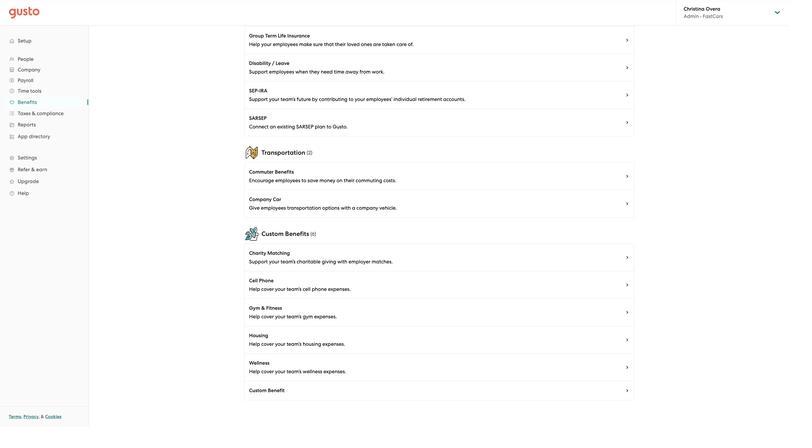 Task type: vqa. For each thing, say whether or not it's contained in the screenshot.
the topmost checklist
no



Task type: describe. For each thing, give the bounding box(es) containing it.
their inside commuter benefits encourage employees to save money on their commuting costs.
[[344, 178, 355, 184]]

plan
[[315, 124, 325, 130]]

opens in current tab image for group term life insurance
[[625, 38, 630, 43]]

terms link
[[9, 414, 21, 420]]

setup
[[18, 38, 32, 44]]

taxes & compliance
[[18, 111, 64, 116]]

sarsep connect an existing sarsep plan to gusto.
[[249, 115, 348, 130]]

your inside housing help cover your team's housing expenses.
[[275, 341, 285, 347]]

life
[[278, 33, 286, 39]]

team's inside cell phone help cover your team's cell phone expenses.
[[287, 286, 302, 292]]

with inside charity matching support your team's charitable giving with employer matches.
[[337, 259, 347, 265]]

your inside gym & fitness help cover your team's gym expenses.
[[275, 314, 285, 320]]

they
[[309, 69, 320, 75]]

people
[[18, 56, 34, 62]]

list containing people
[[0, 54, 88, 199]]

time tools
[[18, 88, 41, 94]]

team's for charity matching
[[281, 259, 296, 265]]

taken
[[382, 41, 395, 47]]

when
[[295, 69, 308, 75]]

sep-
[[249, 88, 259, 94]]

to inside sarsep connect an existing sarsep plan to gusto.
[[327, 124, 331, 130]]

help inside gym & fitness help cover your team's gym expenses.
[[249, 314, 260, 320]]

upgrade
[[18, 178, 39, 184]]

fitness
[[266, 305, 282, 311]]

retirement
[[418, 96, 442, 102]]

fastcars
[[703, 13, 723, 19]]

christina overa admin • fastcars
[[684, 6, 723, 19]]

2
[[308, 150, 311, 156]]

opens in current tab image for connect
[[625, 120, 630, 125]]

list containing charity matching
[[244, 244, 634, 401]]

costs.
[[383, 178, 396, 184]]

compliance
[[37, 111, 64, 116]]

1 horizontal spatial sarsep
[[296, 124, 314, 130]]

company
[[357, 205, 378, 211]]

cover inside cell phone help cover your team's cell phone expenses.
[[261, 286, 274, 292]]

support inside disability / leave support employees when they need time away from work.
[[249, 69, 268, 75]]

sure
[[313, 41, 323, 47]]

/
[[272, 60, 275, 66]]

upgrade link
[[6, 176, 82, 187]]

that
[[324, 41, 334, 47]]

expenses. inside housing help cover your team's housing expenses.
[[322, 341, 345, 347]]

options
[[322, 205, 340, 211]]

team's inside gym & fitness help cover your team's gym expenses.
[[287, 314, 302, 320]]

transportation
[[287, 205, 321, 211]]

) inside custom benefits ( 6 )
[[315, 231, 316, 237]]

to inside commuter benefits encourage employees to save money on their commuting costs.
[[302, 178, 306, 184]]

time
[[18, 88, 29, 94]]

time
[[334, 69, 344, 75]]

ira
[[259, 88, 267, 94]]

group term life insurance help your employees make sure that their loved ones are taken care of.
[[249, 33, 414, 47]]

home image
[[9, 7, 40, 18]]

a
[[352, 205, 355, 211]]

company for company car give employees transportation options with a company vehicle.
[[249, 197, 272, 203]]

work.
[[372, 69, 384, 75]]

cell phone help cover your team's cell phone expenses.
[[249, 278, 351, 292]]

taxes & compliance button
[[6, 108, 82, 119]]

taxes
[[18, 111, 31, 116]]

refer & earn link
[[6, 164, 82, 175]]

cover inside housing help cover your team's housing expenses.
[[261, 341, 274, 347]]

employees inside the company car give employees transportation options with a company vehicle.
[[261, 205, 286, 211]]

( inside custom benefits ( 6 )
[[310, 231, 312, 237]]

payroll button
[[6, 75, 82, 86]]

cover inside wellness help cover your team's wellness expenses.
[[261, 369, 274, 375]]

your left employees' on the left top
[[355, 96, 365, 102]]

expenses. inside wellness help cover your team's wellness expenses.
[[323, 369, 346, 375]]

existing
[[277, 124, 295, 130]]

( inside transportation ( 2 )
[[307, 150, 308, 156]]

help link
[[6, 188, 82, 199]]

your inside charity matching support your team's charitable giving with employer matches.
[[269, 259, 279, 265]]

matching
[[267, 250, 290, 256]]

app directory
[[18, 134, 50, 139]]

employees'
[[366, 96, 392, 102]]

transportation ( 2 )
[[262, 149, 312, 157]]

opens in current tab image for sep-ira
[[625, 93, 630, 98]]

your inside group term life insurance help your employees make sure that their loved ones are taken care of.
[[261, 41, 272, 47]]

opens in current tab image for matching
[[625, 255, 630, 260]]

your up an
[[269, 96, 279, 102]]

christina
[[684, 6, 705, 12]]

charitable
[[297, 259, 321, 265]]

custom for benefit
[[249, 388, 267, 394]]

gym
[[249, 305, 260, 311]]

opens in current tab image for car
[[625, 202, 630, 206]]

commuter benefits encourage employees to save money on their commuting costs.
[[249, 169, 396, 184]]

employees inside group term life insurance help your employees make sure that their loved ones are taken care of.
[[273, 41, 298, 47]]

cover inside gym & fitness help cover your team's gym expenses.
[[261, 314, 274, 320]]

opens in current tab image for housing
[[625, 338, 630, 342]]

& left cookies button
[[41, 414, 44, 420]]

settings
[[18, 155, 37, 161]]

an
[[270, 124, 276, 130]]

list containing group term life insurance
[[244, 0, 634, 137]]

terms , privacy , & cookies
[[9, 414, 62, 420]]

team's for wellness
[[287, 369, 302, 375]]

commuter
[[249, 169, 274, 175]]

app directory link
[[6, 131, 82, 142]]

gym & fitness help cover your team's gym expenses.
[[249, 305, 337, 320]]

vehicle.
[[379, 205, 397, 211]]

wellness
[[303, 369, 322, 375]]

directory
[[29, 134, 50, 139]]

& for earn
[[31, 167, 35, 173]]

company car give employees transportation options with a company vehicle.
[[249, 197, 397, 211]]

reports
[[18, 122, 36, 128]]

term
[[265, 33, 277, 39]]

housing
[[303, 341, 321, 347]]

overa
[[706, 6, 720, 12]]

help inside group term life insurance help your employees make sure that their loved ones are taken care of.
[[249, 41, 260, 47]]

custom benefit button
[[245, 381, 634, 400]]

opens in current tab image for disability / leave
[[625, 65, 630, 70]]

refer
[[18, 167, 30, 173]]

wellness help cover your team's wellness expenses.
[[249, 360, 346, 375]]

custom benefits ( 6 )
[[262, 230, 316, 238]]

refer & earn
[[18, 167, 47, 173]]

from
[[360, 69, 371, 75]]

team's for housing
[[287, 341, 302, 347]]

commuting
[[356, 178, 382, 184]]

admin
[[684, 13, 699, 19]]



Task type: locate. For each thing, give the bounding box(es) containing it.
support for sep-
[[249, 96, 268, 102]]

with left "a"
[[341, 205, 351, 211]]

opens in current tab image for wellness
[[625, 365, 630, 370]]

custom left 'benefit'
[[249, 388, 267, 394]]

cover
[[261, 286, 274, 292], [261, 314, 274, 320], [261, 341, 274, 347], [261, 369, 274, 375]]

wellness
[[249, 360, 270, 366]]

0 vertical spatial )
[[311, 150, 312, 156]]

connect
[[249, 124, 269, 130]]

company button
[[6, 64, 82, 75]]

team's inside sep-ira support your team's future by contributing to your employees' individual retirement accounts.
[[281, 96, 296, 102]]

2 , from the left
[[38, 414, 40, 420]]

team's inside charity matching support your team's charitable giving with employer matches.
[[281, 259, 296, 265]]

team's for sep-ira
[[281, 96, 296, 102]]

time tools button
[[6, 86, 82, 96]]

expenses.
[[328, 286, 351, 292], [314, 314, 337, 320], [322, 341, 345, 347], [323, 369, 346, 375]]

care
[[397, 41, 407, 47]]

0 vertical spatial their
[[335, 41, 346, 47]]

4 opens in current tab image from the top
[[625, 174, 630, 179]]

expenses. right phone at the bottom left of page
[[328, 286, 351, 292]]

of.
[[408, 41, 414, 47]]

0 vertical spatial with
[[341, 205, 351, 211]]

to
[[349, 96, 354, 102], [327, 124, 331, 130], [302, 178, 306, 184]]

0 vertical spatial to
[[349, 96, 354, 102]]

accounts.
[[443, 96, 466, 102]]

list
[[244, 0, 634, 137], [0, 54, 88, 199], [244, 163, 634, 218], [244, 244, 634, 401]]

cover down fitness
[[261, 314, 274, 320]]

ones
[[361, 41, 372, 47]]

employer
[[349, 259, 370, 265]]

2 opens in current tab image from the top
[[625, 202, 630, 206]]

benefits inside gusto navigation element
[[18, 99, 37, 105]]

( right transportation
[[307, 150, 308, 156]]

1 vertical spatial their
[[344, 178, 355, 184]]

help inside wellness help cover your team's wellness expenses.
[[249, 369, 260, 375]]

1 vertical spatial sarsep
[[296, 124, 314, 130]]

list containing commuter benefits
[[244, 163, 634, 218]]

with inside the company car give employees transportation options with a company vehicle.
[[341, 205, 351, 211]]

benefits for custom
[[285, 230, 309, 238]]

your up fitness
[[275, 286, 285, 292]]

save
[[308, 178, 318, 184]]

housing help cover your team's housing expenses.
[[249, 333, 345, 347]]

disability / leave support employees when they need time away from work.
[[249, 60, 384, 75]]

0 horizontal spatial sarsep
[[249, 115, 267, 121]]

away
[[346, 69, 358, 75]]

benefits
[[18, 99, 37, 105], [275, 169, 294, 175], [285, 230, 309, 238]]

0 vertical spatial benefits
[[18, 99, 37, 105]]

to inside sep-ira support your team's future by contributing to your employees' individual retirement accounts.
[[349, 96, 354, 102]]

leave
[[276, 60, 290, 66]]

benefits down transportation
[[275, 169, 294, 175]]

custom benefit
[[249, 388, 285, 394]]

6
[[312, 231, 315, 237]]

sarsep up connect
[[249, 115, 267, 121]]

1 cover from the top
[[261, 286, 274, 292]]

your inside wellness help cover your team's wellness expenses.
[[275, 369, 285, 375]]

transportation
[[262, 149, 305, 157]]

& for fitness
[[261, 305, 265, 311]]

cookies button
[[45, 413, 62, 420]]

0 vertical spatial support
[[249, 69, 268, 75]]

1 horizontal spatial company
[[249, 197, 272, 203]]

cover down wellness
[[261, 369, 274, 375]]

&
[[32, 111, 35, 116], [31, 167, 35, 173], [261, 305, 265, 311], [41, 414, 44, 420]]

support inside sep-ira support your team's future by contributing to your employees' individual retirement accounts.
[[249, 96, 268, 102]]

2 vertical spatial support
[[249, 259, 268, 265]]

settings link
[[6, 152, 82, 163]]

1 vertical spatial benefits
[[275, 169, 294, 175]]

benefits down time tools
[[18, 99, 37, 105]]

employees inside disability / leave support employees when they need time away from work.
[[269, 69, 294, 75]]

0 vertical spatial (
[[307, 150, 308, 156]]

2 vertical spatial to
[[302, 178, 306, 184]]

cookies
[[45, 414, 62, 420]]

gusto.
[[333, 124, 348, 130]]

help inside help link
[[18, 190, 29, 196]]

privacy link
[[24, 414, 38, 420]]

& inside dropdown button
[[32, 111, 35, 116]]

contributing
[[319, 96, 348, 102]]

gym
[[303, 314, 313, 320]]

cover down housing at the left bottom
[[261, 341, 274, 347]]

team's inside housing help cover your team's housing expenses.
[[287, 341, 302, 347]]

your down fitness
[[275, 314, 285, 320]]

7 opens in current tab image from the top
[[625, 365, 630, 370]]

support down charity
[[249, 259, 268, 265]]

, left privacy
[[21, 414, 22, 420]]

0 horizontal spatial to
[[302, 178, 306, 184]]

2 support from the top
[[249, 96, 268, 102]]

custom up the matching
[[262, 230, 284, 238]]

1 vertical spatial custom
[[249, 388, 267, 394]]

opens in current tab image
[[625, 38, 630, 43], [625, 65, 630, 70], [625, 93, 630, 98], [625, 174, 630, 179], [625, 310, 630, 315], [625, 338, 630, 342], [625, 365, 630, 370], [625, 389, 630, 393]]

tools
[[30, 88, 41, 94]]

their
[[335, 41, 346, 47], [344, 178, 355, 184]]

benefits for commuter
[[275, 169, 294, 175]]

1 horizontal spatial ,
[[38, 414, 40, 420]]

company inside the company car give employees transportation options with a company vehicle.
[[249, 197, 272, 203]]

help down cell
[[249, 286, 260, 292]]

3 opens in current tab image from the top
[[625, 255, 630, 260]]

1 vertical spatial company
[[249, 197, 272, 203]]

0 vertical spatial sarsep
[[249, 115, 267, 121]]

custom inside button
[[249, 388, 267, 394]]

benefits inside commuter benefits encourage employees to save money on their commuting costs.
[[275, 169, 294, 175]]

2 vertical spatial benefits
[[285, 230, 309, 238]]

support for charity
[[249, 259, 268, 265]]

by
[[312, 96, 318, 102]]

with right giving
[[337, 259, 347, 265]]

expenses. right gym
[[314, 314, 337, 320]]

)
[[311, 150, 312, 156], [315, 231, 316, 237]]

employees up car
[[275, 178, 300, 184]]

insurance
[[287, 33, 310, 39]]

future
[[297, 96, 311, 102]]

1 vertical spatial support
[[249, 96, 268, 102]]

your down term
[[261, 41, 272, 47]]

help down group
[[249, 41, 260, 47]]

your down the matching
[[269, 259, 279, 265]]

•
[[700, 13, 702, 19]]

benefit
[[268, 388, 285, 394]]

) up commuter benefits encourage employees to save money on their commuting costs.
[[311, 150, 312, 156]]

team's
[[281, 96, 296, 102], [281, 259, 296, 265], [287, 286, 302, 292], [287, 314, 302, 320], [287, 341, 302, 347], [287, 369, 302, 375]]

company inside dropdown button
[[18, 67, 40, 73]]

0 horizontal spatial (
[[307, 150, 308, 156]]

opens in current tab image for commuter benefits
[[625, 174, 630, 179]]

2 horizontal spatial to
[[349, 96, 354, 102]]

& right taxes
[[32, 111, 35, 116]]

gusto navigation element
[[0, 25, 88, 209]]

sep-ira support your team's future by contributing to your employees' individual retirement accounts.
[[249, 88, 466, 102]]

people button
[[6, 54, 82, 64]]

cover down phone
[[261, 286, 274, 292]]

opens in current tab image for phone
[[625, 283, 630, 288]]

3 opens in current tab image from the top
[[625, 93, 630, 98]]

1 vertical spatial to
[[327, 124, 331, 130]]

support inside charity matching support your team's charitable giving with employer matches.
[[249, 259, 268, 265]]

0 vertical spatial custom
[[262, 230, 284, 238]]

expenses. right wellness at the left bottom
[[323, 369, 346, 375]]

3 cover from the top
[[261, 341, 274, 347]]

& right gym
[[261, 305, 265, 311]]

company for company
[[18, 67, 40, 73]]

employees down car
[[261, 205, 286, 211]]

0 vertical spatial company
[[18, 67, 40, 73]]

to right 'contributing'
[[349, 96, 354, 102]]

sarsep left the plan
[[296, 124, 314, 130]]

& inside gym & fitness help cover your team's gym expenses.
[[261, 305, 265, 311]]

& for compliance
[[32, 111, 35, 116]]

4 cover from the top
[[261, 369, 274, 375]]

expenses. right housing
[[322, 341, 345, 347]]

, left cookies button
[[38, 414, 40, 420]]

your up wellness help cover your team's wellness expenses. at bottom left
[[275, 341, 285, 347]]

terms
[[9, 414, 21, 420]]

employees down leave
[[269, 69, 294, 75]]

team's inside wellness help cover your team's wellness expenses.
[[287, 369, 302, 375]]

company
[[18, 67, 40, 73], [249, 197, 272, 203]]

to left save
[[302, 178, 306, 184]]

your
[[261, 41, 272, 47], [269, 96, 279, 102], [355, 96, 365, 102], [269, 259, 279, 265], [275, 286, 285, 292], [275, 314, 285, 320], [275, 341, 285, 347], [275, 369, 285, 375]]

make
[[299, 41, 312, 47]]

2 cover from the top
[[261, 314, 274, 320]]

team's down the matching
[[281, 259, 296, 265]]

1 opens in current tab image from the top
[[625, 38, 630, 43]]

& left earn on the left of page
[[31, 167, 35, 173]]

support down "disability"
[[249, 69, 268, 75]]

expenses. inside gym & fitness help cover your team's gym expenses.
[[314, 314, 337, 320]]

help
[[249, 41, 260, 47], [18, 190, 29, 196], [249, 286, 260, 292], [249, 314, 260, 320], [249, 341, 260, 347], [249, 369, 260, 375]]

loved
[[347, 41, 360, 47]]

payroll
[[18, 77, 33, 83]]

help down housing at the left bottom
[[249, 341, 260, 347]]

your up 'benefit'
[[275, 369, 285, 375]]

company down people in the left top of the page
[[18, 67, 40, 73]]

group
[[249, 33, 264, 39]]

help down gym
[[249, 314, 260, 320]]

opens in current tab image inside custom benefit button
[[625, 389, 630, 393]]

help inside cell phone help cover your team's cell phone expenses.
[[249, 286, 260, 292]]

need
[[321, 69, 333, 75]]

housing
[[249, 333, 268, 339]]

expenses. inside cell phone help cover your team's cell phone expenses.
[[328, 286, 351, 292]]

2 opens in current tab image from the top
[[625, 65, 630, 70]]

0 horizontal spatial )
[[311, 150, 312, 156]]

1 opens in current tab image from the top
[[625, 120, 630, 125]]

1 , from the left
[[21, 414, 22, 420]]

) up charity matching support your team's charitable giving with employer matches. at left
[[315, 231, 316, 237]]

opens in current tab image for gym & fitness
[[625, 310, 630, 315]]

your inside cell phone help cover your team's cell phone expenses.
[[275, 286, 285, 292]]

team's left gym
[[287, 314, 302, 320]]

their right that
[[335, 41, 346, 47]]

1 vertical spatial with
[[337, 259, 347, 265]]

with
[[341, 205, 351, 211], [337, 259, 347, 265]]

reports link
[[6, 119, 82, 130]]

employees down life
[[273, 41, 298, 47]]

3 support from the top
[[249, 259, 268, 265]]

help down "upgrade"
[[18, 190, 29, 196]]

6 opens in current tab image from the top
[[625, 338, 630, 342]]

4 opens in current tab image from the top
[[625, 283, 630, 288]]

charity matching support your team's charitable giving with employer matches.
[[249, 250, 393, 265]]

are
[[373, 41, 381, 47]]

opens in current tab image
[[625, 120, 630, 125], [625, 202, 630, 206], [625, 255, 630, 260], [625, 283, 630, 288]]

cell
[[303, 286, 311, 292]]

) inside transportation ( 2 )
[[311, 150, 312, 156]]

team's left future
[[281, 96, 296, 102]]

car
[[273, 197, 281, 203]]

team's left wellness at the left bottom
[[287, 369, 302, 375]]

matches.
[[372, 259, 393, 265]]

their inside group term life insurance help your employees make sure that their loved ones are taken care of.
[[335, 41, 346, 47]]

team's left cell
[[287, 286, 302, 292]]

employees inside commuter benefits encourage employees to save money on their commuting costs.
[[275, 178, 300, 184]]

team's left housing
[[287, 341, 302, 347]]

0 horizontal spatial ,
[[21, 414, 22, 420]]

their right on
[[344, 178, 355, 184]]

benefits left '6'
[[285, 230, 309, 238]]

give
[[249, 205, 260, 211]]

0 horizontal spatial company
[[18, 67, 40, 73]]

earn
[[36, 167, 47, 173]]

8 opens in current tab image from the top
[[625, 389, 630, 393]]

disability
[[249, 60, 271, 66]]

1 vertical spatial (
[[310, 231, 312, 237]]

support down sep- at the top left
[[249, 96, 268, 102]]

1 horizontal spatial (
[[310, 231, 312, 237]]

company up the give
[[249, 197, 272, 203]]

cell
[[249, 278, 258, 284]]

giving
[[322, 259, 336, 265]]

custom for benefits
[[262, 230, 284, 238]]

( up charity matching support your team's charitable giving with employer matches. at left
[[310, 231, 312, 237]]

help down wellness
[[249, 369, 260, 375]]

setup link
[[6, 35, 82, 46]]

1 horizontal spatial )
[[315, 231, 316, 237]]

phone
[[259, 278, 274, 284]]

1 vertical spatial )
[[315, 231, 316, 237]]

to right the plan
[[327, 124, 331, 130]]

custom
[[262, 230, 284, 238], [249, 388, 267, 394]]

1 horizontal spatial to
[[327, 124, 331, 130]]

sarsep
[[249, 115, 267, 121], [296, 124, 314, 130]]

5 opens in current tab image from the top
[[625, 310, 630, 315]]

1 support from the top
[[249, 69, 268, 75]]

help inside housing help cover your team's housing expenses.
[[249, 341, 260, 347]]



